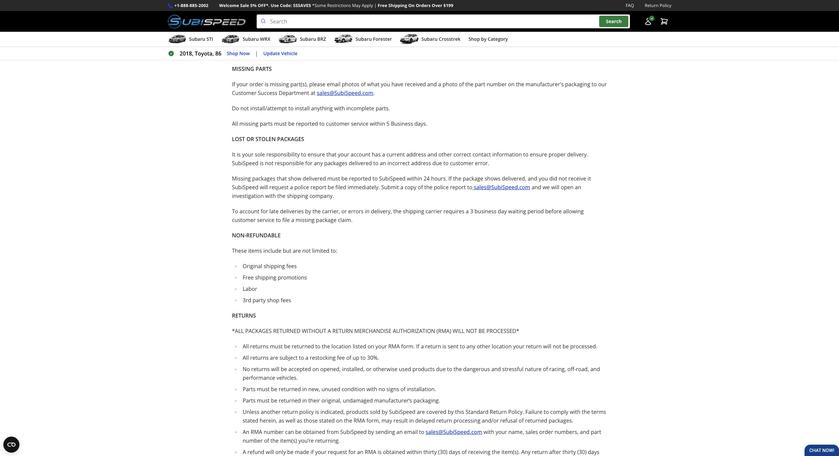 Task type: describe. For each thing, give the bounding box(es) containing it.
dangerous
[[463, 366, 490, 374]]

orders
[[416, 2, 431, 8]]

delivered inside it is your sole responsibility to ensure that your account has a current address and other correct contact information to ensure proper delivery. subispeed is not responsible for any packages delivered to an incorrect address due to customer error.
[[349, 160, 372, 167]]

2 horizontal spatial or
[[441, 50, 446, 57]]

only
[[275, 449, 286, 457]]

search input field
[[256, 14, 630, 29]]

a inside the a refund will only be made if your request for an rma is obtained within thirty (30) days of receiving the item(s). any return after thirty (30) days
[[243, 449, 246, 457]]

to up immediately.
[[373, 175, 378, 183]]

manufacturer's
[[374, 398, 412, 405]]

rma left form.
[[388, 343, 400, 351]]

0 horizontal spatial 3rd
[[243, 297, 251, 305]]

and right road,
[[591, 366, 600, 374]]

your left vehicle on the right
[[456, 35, 467, 42]]

or for errors
[[341, 208, 347, 215]]

0 vertical spatial installation.
[[508, 35, 537, 42]]

+1-888-885-2002
[[174, 2, 208, 8]]

package inside to account for late deliveries by the carrier, or errors in delivery, the shipping carrier requires a 3 business day waiting period before allowing customer service to file a missing package claim.
[[316, 217, 337, 224]]

subispeed inside it is your sole responsibility to ensure that your account has a current address and other correct contact information to ensure proper delivery. subispeed is not responsible for any packages delivered to an incorrect address due to customer error.
[[232, 160, 258, 167]]

(rma)
[[437, 328, 451, 335]]

0 vertical spatial within
[[370, 120, 385, 128]]

filed
[[335, 184, 346, 191]]

we do not refund 3rd party charges, i.e., installation costs, prep costs, painting cost or any other cost associated with installation.
[[232, 50, 553, 57]]

sales@subispeed.com up incomplete
[[317, 89, 373, 97]]

1 report from the left
[[311, 184, 326, 191]]

2 vertical spatial email
[[404, 429, 418, 437]]

be up another
[[271, 398, 277, 405]]

welcome sale 5% off*. use code: sssave5
[[219, 2, 311, 8]]

.
[[373, 89, 375, 97]]

manufacturer's inside if you received the wrong product, email photos of the incorrect part and the part number on the manufacturer's packaging to
[[476, 10, 514, 18]]

to up 3
[[467, 184, 472, 191]]

30%.
[[367, 355, 379, 362]]

a right file
[[291, 217, 294, 224]]

on inside if you received the wrong product, email photos of the incorrect part and the part number on the manufacturer's packaging to
[[458, 10, 465, 18]]

0 vertical spatial other
[[458, 50, 471, 57]]

number inside the if your order is missing part(s), please email photos of what you have received and a photo of the part number on the manufacturer's packaging to our customer success department at
[[487, 81, 507, 88]]

if
[[311, 449, 314, 457]]

and left stressful
[[491, 366, 501, 374]]

with right the associated
[[512, 50, 523, 57]]

be up subject
[[284, 343, 290, 351]]

policy.
[[508, 409, 524, 416]]

failure
[[526, 409, 542, 416]]

incorrect inside it is your sole responsibility to ensure that your account has a current address and other correct contact information to ensure proper delivery. subispeed is not responsible for any packages delivered to an incorrect address due to customer error.
[[388, 160, 410, 167]]

all for all returns are subject to a restocking fee of up to 30%.
[[243, 355, 249, 362]]

and inside and we will open an investigation with the shipping company.
[[532, 184, 541, 191]]

return up well
[[282, 409, 298, 416]]

not inside it is your sole responsibility to ensure that your account has a current address and other correct contact information to ensure proper delivery. subispeed is not responsible for any packages delivered to an incorrect address due to customer error.
[[265, 160, 274, 167]]

0 horizontal spatial and/or
[[243, 35, 260, 42]]

order inside with your name, sales order numbers, and part number of the item(s) you're returning.
[[539, 429, 553, 437]]

all for all missing parts must be reported to customer service within 5 business days.
[[232, 120, 238, 128]]

package inside 'missing packages that show delivered must be reported to subispeed within 24 hours. if the package shows delivered, and you did not receive it subispeed will request a police report be filed immediately. submit a copy of the police report to'
[[463, 175, 483, 183]]

subispeed up the "investigation"
[[232, 184, 258, 191]]

policy
[[299, 409, 314, 416]]

sole
[[255, 151, 265, 159]]

and inside if you received the wrong product, email photos of the incorrect part and the part number on the manufacturer's packaging to
[[404, 10, 414, 18]]

not left limited
[[302, 248, 311, 255]]

are right a subaru brz thumbnail image
[[299, 35, 308, 42]]

to down has
[[373, 160, 379, 167]]

service
[[257, 217, 274, 224]]

1 vertical spatial packages
[[245, 328, 272, 335]]

rma inside unless another return policy is indicated, products sold by subispeed are covered by this standard return policy. failure to comply with the terms stated herein, as well as those stated on the rma form, may result in delayed return processing and/or refusal of returned packages.
[[354, 418, 365, 425]]

to up accepted
[[299, 355, 304, 362]]

to inside if you received the wrong product, email photos of the incorrect part and the part number on the manufacturer's packaging to
[[232, 19, 237, 27]]

any inside it is your sole responsibility to ensure that your account has a current address and other correct contact information to ensure proper delivery. subispeed is not responsible for any packages delivered to an incorrect address due to customer error.
[[314, 160, 323, 167]]

2 police from the left
[[434, 184, 449, 191]]

on
[[408, 2, 415, 8]]

item(s)
[[280, 438, 297, 445]]

you inside 'missing packages that show delivered must be reported to subispeed within 24 hours. if the package shows delivered, and you did not receive it subispeed will request a police report be filed immediately. submit a copy of the police report to'
[[539, 175, 548, 183]]

your up update
[[261, 35, 273, 42]]

unused
[[322, 386, 340, 394]]

must up subject
[[270, 343, 283, 351]]

returned
[[273, 328, 301, 335]]

1 costs, from the left
[[363, 50, 377, 57]]

of inside if you received the wrong product, email photos of the incorrect part and the part number on the manufacturer's packaging to
[[353, 10, 358, 18]]

your inside with your name, sales order numbers, and part number of the item(s) you're returning.
[[496, 429, 507, 437]]

deliveries
[[280, 208, 304, 215]]

0 vertical spatial refund
[[259, 50, 276, 57]]

to right the up
[[361, 355, 366, 362]]

shipping inside and we will open an investigation with the shipping company.
[[287, 193, 308, 200]]

of right photo
[[459, 81, 464, 88]]

your left sole
[[242, 151, 253, 159]]

otherwise
[[373, 366, 398, 374]]

not right do in the left top of the page
[[249, 50, 258, 57]]

unless
[[243, 409, 259, 416]]

without
[[302, 328, 326, 335]]

part up "we do not refund 3rd party charges, i.e., installation costs, prep costs, painting cost or any other cost associated with installation."
[[390, 35, 400, 42]]

to right information in the right of the page
[[523, 151, 529, 159]]

from
[[327, 429, 339, 437]]

of left the up
[[346, 355, 351, 362]]

allowing
[[563, 208, 584, 215]]

copy
[[405, 184, 417, 191]]

part inside with your name, sales order numbers, and part number of the item(s) you're returning.
[[591, 429, 601, 437]]

missing parts
[[232, 65, 272, 73]]

all for all returns must be returned to the location listed on your rma form. if a return is sent to any other location your return will not be processed.
[[243, 343, 249, 351]]

refund inside the a refund will only be made if your request for an rma is obtained within thirty (30) days of receiving the item(s). any return after thirty (30) days
[[248, 449, 264, 457]]

an rma number can be obtained from subispeed by sending an email to sales@subispeed.com
[[243, 429, 482, 437]]

number inside with your name, sales order numbers, and part number of the item(s) you're returning.
[[243, 438, 263, 445]]

non-refundable
[[232, 232, 281, 240]]

that inside 'missing packages that show delivered must be reported to subispeed within 24 hours. if the package shows delivered, and you did not receive it subispeed will request a police report be filed immediately. submit a copy of the police report to'
[[277, 175, 287, 183]]

shop now link
[[227, 50, 250, 57]]

no
[[379, 386, 385, 394]]

our
[[598, 81, 607, 88]]

by inside to account for late deliveries by the carrier, or errors in delivery, the shipping carrier requires a 3 business day waiting period before allowing customer service to file a missing package claim.
[[305, 208, 311, 215]]

herein,
[[260, 418, 277, 425]]

delivered inside 'missing packages that show delivered must be reported to subispeed within 24 hours. if the package shows delivered, and you did not receive it subispeed will request a police report be filed immediately. submit a copy of the police report to'
[[303, 175, 326, 183]]

button image
[[644, 17, 652, 26]]

of right the signs
[[401, 386, 406, 394]]

request inside 'missing packages that show delivered must be reported to subispeed within 24 hours. if the package shows delivered, and you did not receive it subispeed will request a police report be filed immediately. submit a copy of the police report to'
[[269, 184, 289, 191]]

part down shipping
[[393, 10, 403, 18]]

sales@subispeed.com link down processing
[[426, 429, 482, 437]]

1 horizontal spatial free
[[378, 2, 387, 8]]

and inside 'missing packages that show delivered must be reported to subispeed within 24 hours. if the package shows delivered, and you did not receive it subispeed will request a police report be filed immediately. submit a copy of the police report to'
[[528, 175, 537, 183]]

an down result
[[397, 429, 403, 437]]

shipping up free shipping promotions
[[264, 263, 285, 270]]

part inside the if your order is missing part(s), please email photos of what you have received and a photo of the part number on the manufacturer's packaging to our customer success department at
[[475, 81, 485, 88]]

your down customer service at the top left of the page
[[338, 151, 349, 159]]

toyota,
[[195, 50, 214, 57]]

must inside 'missing packages that show delivered must be reported to subispeed within 24 hours. if the package shows delivered, and you did not receive it subispeed will request a police report be filed immediately. submit a copy of the police report to'
[[327, 175, 340, 183]]

non-
[[232, 232, 246, 240]]

0 vertical spatial party
[[287, 50, 300, 57]]

0 vertical spatial 3rd
[[277, 50, 286, 57]]

will up the racing,
[[543, 343, 551, 351]]

returns for will
[[251, 366, 270, 374]]

sales@subispeed.com down processing
[[426, 429, 482, 437]]

0 vertical spatial correct
[[416, 35, 434, 42]]

2 horizontal spatial any
[[467, 343, 476, 351]]

a right form.
[[421, 343, 424, 351]]

subject
[[280, 355, 298, 362]]

a subaru wrx thumbnail image image
[[221, 34, 240, 44]]

$199
[[443, 2, 453, 8]]

1 thirty from the left
[[424, 449, 437, 457]]

with inside unless another return policy is indicated, products sold by subispeed are covered by this standard return policy. failure to comply with the terms stated herein, as well as those stated on the rma form, may result in delayed return processing and/or refusal of returned packages.
[[570, 409, 581, 416]]

file
[[282, 217, 290, 224]]

authorization
[[393, 328, 435, 335]]

on inside no returns will be accepted on opened, installed, or otherwise used products due to the dangerous and stressful nature of racing, off-road, and performance vehicles.
[[312, 366, 319, 374]]

forester
[[373, 36, 392, 42]]

original,
[[322, 398, 342, 405]]

will
[[453, 328, 465, 335]]

signs
[[387, 386, 399, 394]]

0 horizontal spatial |
[[255, 50, 258, 57]]

is inside unless another return policy is indicated, products sold by subispeed are covered by this standard return policy. failure to comply with the terms stated herein, as well as those stated on the rma form, may result in delayed return processing and/or refusal of returned packages.
[[315, 409, 319, 416]]

contact
[[473, 151, 491, 159]]

request inside the a refund will only be made if your request for an rma is obtained within thirty (30) days of receiving the item(s). any return after thirty (30) days
[[328, 449, 347, 457]]

day
[[498, 208, 507, 215]]

*all packages returned without a return merchandise authorization (rma) will not be processed*
[[232, 328, 519, 335]]

to inside the if your order is missing part(s), please email photos of what you have received and a photo of the part number on the manufacturer's packaging to our customer success department at
[[592, 81, 597, 88]]

if right form.
[[416, 343, 420, 351]]

in left "their"
[[302, 398, 307, 405]]

original shipping fees
[[243, 263, 297, 270]]

made
[[295, 449, 309, 457]]

1 vertical spatial address
[[411, 160, 431, 167]]

information
[[492, 151, 522, 159]]

faq
[[626, 2, 634, 8]]

or for otherwise
[[366, 366, 372, 374]]

1 horizontal spatial return
[[645, 2, 659, 8]]

rma right the an
[[251, 429, 262, 437]]

with down the "sales@subispeed.com ."
[[334, 105, 345, 112]]

returns for must
[[250, 343, 269, 351]]

returned inside unless another return policy is indicated, products sold by subispeed are covered by this standard return policy. failure to comply with the terms stated herein, as well as those stated on the rma form, may result in delayed return processing and/or refusal of returned packages.
[[525, 418, 547, 425]]

0 vertical spatial obtained
[[303, 429, 325, 437]]

0 vertical spatial a
[[328, 328, 331, 335]]

install/attempt
[[250, 105, 287, 112]]

must right parts
[[274, 120, 287, 128]]

packaging inside the if your order is missing part(s), please email photos of what you have received and a photo of the part number on the manufacturer's packaging to our customer success department at
[[565, 81, 590, 88]]

sales@subispeed.com up wrx
[[239, 19, 295, 27]]

0 vertical spatial any
[[447, 50, 456, 57]]

receiving
[[468, 449, 491, 457]]

shipping down original shipping fees
[[255, 274, 276, 282]]

to left install
[[288, 105, 294, 112]]

prep
[[378, 50, 390, 57]]

shop by category
[[469, 36, 508, 42]]

2 vertical spatial other
[[477, 343, 491, 351]]

subaru for subaru crosstrek
[[421, 36, 438, 42]]

carrier,
[[322, 208, 340, 215]]

include
[[263, 248, 282, 255]]

form,
[[367, 418, 380, 425]]

stressful
[[502, 366, 524, 374]]

undamaged
[[343, 398, 373, 405]]

1 location from the left
[[332, 343, 351, 351]]

2 vertical spatial installation.
[[407, 386, 436, 394]]

return down (rma)
[[425, 343, 441, 351]]

sales@subispeed.com link for within
[[474, 184, 530, 191]]

are left subject
[[270, 355, 278, 362]]

2 report from the left
[[450, 184, 466, 191]]

at
[[311, 89, 315, 97]]

to up restocking
[[315, 343, 321, 351]]

missing packages that show delivered must be reported to subispeed within 24 hours. if the package shows delivered, and you did not receive it subispeed will request a police report be filed immediately. submit a copy of the police report to
[[232, 175, 591, 191]]

your down processed*
[[513, 343, 525, 351]]

is right it
[[237, 151, 241, 159]]

is down sole
[[260, 160, 264, 167]]

be down do not install/attempt to install anything with incomplete parts.
[[288, 120, 295, 128]]

in inside to account for late deliveries by the carrier, or errors in delivery, the shipping carrier requires a 3 business day waiting period before allowing customer service to file a missing package claim.
[[365, 208, 370, 215]]

the inside and we will open an investigation with the shipping company.
[[277, 193, 286, 200]]

to inside unless another return policy is indicated, products sold by subispeed are covered by this standard return policy. failure to comply with the terms stated herein, as well as those stated on the rma form, may result in delayed return processing and/or refusal of returned packages.
[[544, 409, 549, 416]]

if inside the if your order is missing part(s), please email photos of what you have received and a photo of the part number on the manufacturer's packaging to our customer success department at
[[232, 81, 235, 88]]

a left copy
[[400, 184, 403, 191]]

be left filed
[[328, 184, 334, 191]]

by down "form," on the bottom left
[[368, 429, 374, 437]]

returned down vehicles.
[[279, 386, 301, 394]]

shop for shop by category
[[469, 36, 480, 42]]

not up the racing,
[[553, 343, 561, 351]]

1 vertical spatial party
[[253, 297, 266, 305]]

indicated,
[[320, 409, 345, 416]]

subispeed inside unless another return policy is indicated, products sold by subispeed are covered by this standard return policy. failure to comply with the terms stated herein, as well as those stated on the rma form, may result in delayed return processing and/or refusal of returned packages.
[[389, 409, 416, 416]]

shop
[[267, 297, 279, 305]]

associated
[[484, 50, 511, 57]]

be left processed.
[[563, 343, 569, 351]]

return down covered
[[436, 418, 452, 425]]

in inside unless another return policy is indicated, products sold by subispeed are covered by this standard return policy. failure to comply with the terms stated herein, as well as those stated on the rma form, may result in delayed return processing and/or refusal of returned packages.
[[409, 418, 414, 425]]

a down show
[[290, 184, 293, 191]]

be up filed
[[341, 175, 348, 183]]

return inside the a refund will only be made if your request for an rma is obtained within thirty (30) days of receiving the item(s). any return after thirty (30) days
[[532, 449, 548, 457]]

return up nature
[[526, 343, 542, 351]]

an inside and we will open an investigation with the shipping company.
[[575, 184, 581, 191]]

you and/or your mechanic are responsible for making sure the part is the correct part for your vehicle before installation.
[[232, 35, 537, 42]]

to right responsibility
[[301, 151, 306, 159]]

restrictions
[[327, 2, 351, 8]]

wrong
[[279, 10, 295, 18]]

of inside unless another return policy is indicated, products sold by subispeed are covered by this standard return policy. failure to comply with the terms stated herein, as well as those stated on the rma form, may result in delayed return processing and/or refusal of returned packages.
[[519, 418, 524, 425]]

to down delayed
[[419, 429, 424, 437]]

1 vertical spatial fees
[[281, 297, 291, 305]]

to account for late deliveries by the carrier, or errors in delivery, the shipping carrier requires a 3 business day waiting period before allowing customer service to file a missing package claim.
[[232, 208, 584, 224]]

within inside the a refund will only be made if your request for an rma is obtained within thirty (30) days of receiving the item(s). any return after thirty (30) days
[[407, 449, 422, 457]]

subispeed logo image
[[168, 14, 246, 29]]

and/or inside unless another return policy is indicated, products sold by subispeed are covered by this standard return policy. failure to comply with the terms stated herein, as well as those stated on the rma form, may result in delayed return processing and/or refusal of returned packages.
[[482, 418, 499, 425]]

photos inside the if your order is missing part(s), please email photos of what you have received and a photo of the part number on the manufacturer's packaging to our customer success department at
[[342, 81, 359, 88]]

subaru wrx
[[243, 36, 270, 42]]

manufacturer's inside the if your order is missing part(s), please email photos of what you have received and a photo of the part number on the manufacturer's packaging to our customer success department at
[[526, 81, 564, 88]]

category
[[488, 36, 508, 42]]

1 as from the left
[[279, 418, 284, 425]]

rma inside the a refund will only be made if your request for an rma is obtained within thirty (30) days of receiving the item(s). any return after thirty (30) days
[[365, 449, 376, 457]]

success
[[258, 89, 277, 97]]

2018,
[[180, 50, 193, 57]]

packages inside it is your sole responsibility to ensure that your account has a current address and other correct contact information to ensure proper delivery. subispeed is not responsible for any packages delivered to an incorrect address due to customer error.
[[324, 160, 347, 167]]

not right do
[[241, 105, 249, 112]]

2 (30) from the left
[[577, 449, 587, 457]]

customer inside it is your sole responsibility to ensure that your account has a current address and other correct contact information to ensure proper delivery. subispeed is not responsible for any packages delivered to an incorrect address due to customer error.
[[450, 160, 474, 167]]

anything
[[311, 105, 333, 112]]

be
[[479, 328, 485, 335]]

no
[[243, 366, 250, 374]]

responsible inside it is your sole responsibility to ensure that your account has a current address and other correct contact information to ensure proper delivery. subispeed is not responsible for any packages delivered to an incorrect address due to customer error.
[[275, 160, 304, 167]]

be right can
[[295, 429, 302, 437]]

parts.
[[376, 105, 390, 112]]

be inside no returns will be accepted on opened, installed, or otherwise used products due to the dangerous and stressful nature of racing, off-road, and performance vehicles.
[[281, 366, 287, 374]]

by left this
[[448, 409, 454, 416]]

+1-
[[174, 2, 181, 8]]

returned up well
[[279, 398, 301, 405]]

returned up 'all returns are subject to a restocking fee of up to 30%.'
[[292, 343, 314, 351]]

to up "hours." at the right top
[[443, 160, 449, 167]]

condition
[[342, 386, 365, 394]]

please
[[309, 81, 325, 88]]

you inside the if your order is missing part(s), please email photos of what you have received and a photo of the part number on the manufacturer's packaging to our customer success department at
[[381, 81, 390, 88]]

an inside the a refund will only be made if your request for an rma is obtained within thirty (30) days of receiving the item(s). any return after thirty (30) days
[[357, 449, 363, 457]]

2 location from the left
[[492, 343, 512, 351]]

a left 3
[[466, 208, 469, 215]]

a inside the if your order is missing part(s), please email photos of what you have received and a photo of the part number on the manufacturer's packaging to our customer success department at
[[438, 81, 441, 88]]

subaru for subaru brz
[[300, 36, 316, 42]]

subispeed up submit on the top left
[[379, 175, 406, 183]]

delivery.
[[567, 151, 588, 159]]

that inside it is your sole responsibility to ensure that your account has a current address and other correct contact information to ensure proper delivery. subispeed is not responsible for any packages delivered to an incorrect address due to customer error.
[[326, 151, 337, 159]]

may
[[352, 2, 361, 8]]

part(s),
[[290, 81, 308, 88]]

a up accepted
[[305, 355, 308, 362]]

items
[[248, 248, 262, 255]]

0 horizontal spatial reported
[[296, 120, 318, 128]]

of left what
[[361, 81, 366, 88]]

subaru for subaru forester
[[356, 36, 372, 42]]

products inside no returns will be accepted on opened, installed, or otherwise used products due to the dangerous and stressful nature of racing, off-road, and performance vehicles.
[[413, 366, 435, 374]]

in left 'new,'
[[302, 386, 307, 394]]

you
[[232, 35, 242, 42]]

0 vertical spatial packages
[[277, 136, 304, 143]]

are inside unless another return policy is indicated, products sold by subispeed are covered by this standard return policy. failure to comply with the terms stated herein, as well as those stated on the rma form, may result in delayed return processing and/or refusal of returned packages.
[[417, 409, 425, 416]]

an inside it is your sole responsibility to ensure that your account has a current address and other correct contact information to ensure proper delivery. subispeed is not responsible for any packages delivered to an incorrect address due to customer error.
[[380, 160, 386, 167]]

of inside no returns will be accepted on opened, installed, or otherwise used products due to the dangerous and stressful nature of racing, off-road, and performance vehicles.
[[543, 366, 548, 374]]

2 days from the left
[[588, 449, 600, 457]]

subispeed right from
[[340, 429, 367, 437]]

incorrect inside if you received the wrong product, email photos of the incorrect part and the part number on the manufacturer's packaging to
[[369, 10, 391, 18]]

responsibility
[[266, 151, 300, 159]]

all returns are subject to a restocking fee of up to 30%.
[[243, 355, 379, 362]]

is inside the a refund will only be made if your request for an rma is obtained within thirty (30) days of receiving the item(s). any return after thirty (30) days
[[378, 449, 382, 457]]



Task type: locate. For each thing, give the bounding box(es) containing it.
2 horizontal spatial you
[[539, 175, 548, 183]]

thirty down with your name, sales order numbers, and part number of the item(s) you're returning.
[[424, 449, 437, 457]]

will inside the a refund will only be made if your request for an rma is obtained within thirty (30) days of receiving the item(s). any return after thirty (30) days
[[266, 449, 274, 457]]

will for and we will open an investigation with the shipping company.
[[551, 184, 559, 191]]

3rd down labor
[[243, 297, 251, 305]]

products
[[413, 366, 435, 374], [346, 409, 369, 416]]

1 horizontal spatial account
[[351, 151, 371, 159]]

a down the an
[[243, 449, 246, 457]]

on inside the if your order is missing part(s), please email photos of what you have received and a photo of the part number on the manufacturer's packaging to our customer success department at
[[508, 81, 515, 88]]

subaru forester button
[[334, 33, 392, 47]]

cost down subaru crosstrek dropdown button
[[429, 50, 439, 57]]

be right only at the bottom of the page
[[287, 449, 294, 457]]

1 vertical spatial within
[[407, 175, 422, 183]]

will down the did
[[551, 184, 559, 191]]

products inside unless another return policy is indicated, products sold by subispeed are covered by this standard return policy. failure to comply with the terms stated herein, as well as those stated on the rma form, may result in delayed return processing and/or refusal of returned packages.
[[346, 409, 369, 416]]

be down vehicles.
[[271, 386, 277, 394]]

item(s).
[[502, 449, 520, 457]]

a subaru sti thumbnail image image
[[168, 34, 186, 44]]

subaru inside subaru forester dropdown button
[[356, 36, 372, 42]]

responsible up i.e.,
[[309, 35, 338, 42]]

2 vertical spatial within
[[407, 449, 422, 457]]

1 horizontal spatial packages
[[324, 160, 347, 167]]

sales@subispeed.com link up wrx
[[239, 19, 295, 27]]

package down carrier,
[[316, 217, 337, 224]]

you up we on the right
[[539, 175, 548, 183]]

1 horizontal spatial report
[[450, 184, 466, 191]]

0 vertical spatial shop
[[469, 36, 480, 42]]

missing
[[232, 65, 254, 73]]

to:
[[331, 248, 337, 255]]

0 vertical spatial photos
[[334, 10, 352, 18]]

a subaru forester thumbnail image image
[[334, 34, 353, 44]]

packaging.
[[414, 398, 440, 405]]

police down show
[[294, 184, 309, 191]]

photos inside if you received the wrong product, email photos of the incorrect part and the part number on the manufacturer's packaging to
[[334, 10, 352, 18]]

a subaru brz thumbnail image image
[[278, 34, 297, 44]]

is down sending
[[378, 449, 382, 457]]

1 vertical spatial missing
[[239, 120, 258, 128]]

missing
[[232, 175, 251, 183]]

1 vertical spatial obtained
[[383, 449, 405, 457]]

lost or stolen packages
[[232, 136, 304, 143]]

1 vertical spatial received
[[405, 81, 426, 88]]

do not install/attempt to install anything with incomplete parts.
[[232, 105, 390, 112]]

request down show
[[269, 184, 289, 191]]

your down refusal
[[496, 429, 507, 437]]

will left only at the bottom of the page
[[266, 449, 274, 457]]

to inside to account for late deliveries by the carrier, or errors in delivery, the shipping carrier requires a 3 business day waiting period before allowing customer service to file a missing package claim.
[[276, 217, 281, 224]]

account
[[351, 151, 371, 159], [240, 208, 259, 215]]

0 horizontal spatial return
[[490, 409, 507, 416]]

or
[[246, 136, 254, 143]]

will inside and we will open an investigation with the shipping company.
[[551, 184, 559, 191]]

and down on
[[404, 10, 414, 18]]

your up 30%.
[[376, 343, 387, 351]]

days.
[[414, 120, 427, 128]]

will inside 'missing packages that show delivered must be reported to subispeed within 24 hours. if the package shows delivered, and you did not receive it subispeed will request a police report be filed immediately. submit a copy of the police report to'
[[260, 184, 268, 191]]

show
[[288, 175, 301, 183]]

original
[[243, 263, 262, 270]]

shows
[[485, 175, 501, 183]]

(30) down numbers,
[[577, 449, 587, 457]]

is right policy
[[315, 409, 319, 416]]

1 horizontal spatial received
[[405, 81, 426, 88]]

1 horizontal spatial police
[[434, 184, 449, 191]]

photos down restrictions
[[334, 10, 352, 18]]

5%
[[250, 2, 257, 8]]

within inside 'missing packages that show delivered must be reported to subispeed within 24 hours. if the package shows delivered, and you did not receive it subispeed will request a police report be filed immediately. submit a copy of the police report to'
[[407, 175, 422, 183]]

will for a refund will only be made if your request for an rma is obtained within thirty (30) days of receiving the item(s). any return after thirty (30) days
[[266, 449, 274, 457]]

late
[[269, 208, 279, 215]]

carrier
[[426, 208, 442, 215]]

customer service
[[326, 120, 368, 128]]

1 stated from the left
[[243, 418, 258, 425]]

shop for shop now
[[227, 50, 238, 57]]

correct left contact
[[454, 151, 471, 159]]

number down $199
[[437, 10, 457, 18]]

0 horizontal spatial account
[[240, 208, 259, 215]]

received inside the if your order is missing part(s), please email photos of what you have received and a photo of the part number on the manufacturer's packaging to our customer success department at
[[405, 81, 426, 88]]

a inside it is your sole responsibility to ensure that your account has a current address and other correct contact information to ensure proper delivery. subispeed is not responsible for any packages delivered to an incorrect address due to customer error.
[[382, 151, 385, 159]]

5 subaru from the left
[[421, 36, 438, 42]]

if inside if you received the wrong product, email photos of the incorrect part and the part number on the manufacturer's packaging to
[[232, 10, 235, 18]]

is inside the if your order is missing part(s), please email photos of what you have received and a photo of the part number on the manufacturer's packaging to our customer success department at
[[265, 81, 269, 88]]

0 horizontal spatial received
[[247, 10, 268, 18]]

0 horizontal spatial correct
[[416, 35, 434, 42]]

1 vertical spatial other
[[439, 151, 452, 159]]

1 police from the left
[[294, 184, 309, 191]]

you inside if you received the wrong product, email photos of the incorrect part and the part number on the manufacturer's packaging to
[[237, 10, 246, 18]]

subaru up painting
[[421, 36, 438, 42]]

crosstrek
[[439, 36, 461, 42]]

with left no
[[367, 386, 377, 394]]

and we will open an investigation with the shipping company.
[[232, 184, 581, 200]]

sent
[[448, 343, 459, 351]]

4 subaru from the left
[[356, 36, 372, 42]]

2 horizontal spatial other
[[477, 343, 491, 351]]

packages inside 'missing packages that show delivered must be reported to subispeed within 24 hours. if the package shows delivered, and you did not receive it subispeed will request a police report be filed immediately. submit a copy of the police report to'
[[252, 175, 275, 183]]

1 horizontal spatial delivered
[[349, 160, 372, 167]]

order inside the if your order is missing part(s), please email photos of what you have received and a photo of the part number on the manufacturer's packaging to our customer success department at
[[249, 81, 263, 88]]

2 costs, from the left
[[392, 50, 406, 57]]

will for no returns will be accepted on opened, installed, or otherwise used products due to the dangerous and stressful nature of racing, off-road, and performance vehicles.
[[271, 366, 279, 374]]

1 horizontal spatial obtained
[[383, 449, 405, 457]]

1 horizontal spatial order
[[539, 429, 553, 437]]

on inside unless another return policy is indicated, products sold by subispeed are covered by this standard return policy. failure to comply with the terms stated herein, as well as those stated on the rma form, may result in delayed return processing and/or refusal of returned packages.
[[336, 418, 343, 425]]

over
[[432, 2, 442, 8]]

returns for are
[[250, 355, 269, 362]]

1 days from the left
[[449, 449, 460, 457]]

0 vertical spatial you
[[237, 10, 246, 18]]

0 horizontal spatial stated
[[243, 418, 258, 425]]

1 vertical spatial photos
[[342, 81, 359, 88]]

shop inside dropdown button
[[469, 36, 480, 42]]

and inside with your name, sales order numbers, and part number of the item(s) you're returning.
[[580, 429, 590, 437]]

name,
[[509, 429, 524, 437]]

if inside 'missing packages that show delivered must be reported to subispeed within 24 hours. if the package shows delivered, and you did not receive it subispeed will request a police report be filed immediately. submit a copy of the police report to'
[[449, 175, 452, 183]]

0 vertical spatial |
[[374, 2, 377, 8]]

sales@subispeed.com down the shows
[[474, 184, 530, 191]]

sales@subispeed.com link up incomplete
[[317, 89, 373, 97]]

0 horizontal spatial packaging
[[515, 10, 540, 18]]

form.
[[401, 343, 415, 351]]

receive
[[569, 175, 586, 183]]

1 vertical spatial email
[[327, 81, 341, 88]]

0 horizontal spatial location
[[332, 343, 351, 351]]

packages right *all
[[245, 328, 272, 335]]

2 horizontal spatial missing
[[296, 217, 315, 224]]

all up no at the left bottom of page
[[243, 355, 249, 362]]

1 vertical spatial reported
[[349, 175, 371, 183]]

0 horizontal spatial or
[[341, 208, 347, 215]]

1 horizontal spatial and/or
[[482, 418, 499, 425]]

3rd down a subaru brz thumbnail image
[[277, 50, 286, 57]]

1 vertical spatial and/or
[[482, 418, 499, 425]]

correct inside it is your sole responsibility to ensure that your account has a current address and other correct contact information to ensure proper delivery. subispeed is not responsible for any packages delivered to an incorrect address due to customer error.
[[454, 151, 471, 159]]

in right errors
[[365, 208, 370, 215]]

missing inside the if your order is missing part(s), please email photos of what you have received and a photo of the part number on the manufacturer's packaging to our customer success department at
[[270, 81, 289, 88]]

3 subaru from the left
[[300, 36, 316, 42]]

is left sent
[[443, 343, 446, 351]]

must down 'performance'
[[257, 386, 270, 394]]

2 ensure from the left
[[530, 151, 547, 159]]

sending
[[375, 429, 395, 437]]

parts for parts must be returned in new, unused condition with no signs of installation.
[[243, 386, 256, 394]]

0 vertical spatial delivered
[[349, 160, 372, 167]]

0 vertical spatial due
[[433, 160, 442, 167]]

1 horizontal spatial you
[[381, 81, 390, 88]]

packages right the missing
[[252, 175, 275, 183]]

photos
[[334, 10, 352, 18], [342, 81, 359, 88]]

to down anything
[[319, 120, 325, 128]]

customer inside to account for late deliveries by the carrier, or errors in delivery, the shipping carrier requires a 3 business day waiting period before allowing customer service to file a missing package claim.
[[232, 217, 256, 224]]

1 vertical spatial any
[[314, 160, 323, 167]]

returns inside no returns will be accepted on opened, installed, or otherwise used products due to the dangerous and stressful nature of racing, off-road, and performance vehicles.
[[251, 366, 270, 374]]

sales@subispeed.com link for what
[[317, 89, 373, 97]]

email inside if you received the wrong product, email photos of the incorrect part and the part number on the manufacturer's packaging to
[[319, 10, 333, 18]]

sales@subispeed.com link down the shows
[[474, 184, 530, 191]]

processed*
[[487, 328, 519, 335]]

it is your sole responsibility to ensure that your account has a current address and other correct contact information to ensure proper delivery. subispeed is not responsible for any packages delivered to an incorrect address due to customer error.
[[232, 151, 588, 167]]

and right 'delivered,' at the top right of the page
[[528, 175, 537, 183]]

0 vertical spatial returns
[[250, 343, 269, 351]]

fees
[[286, 263, 297, 270], [281, 297, 291, 305]]

subaru inside subaru crosstrek dropdown button
[[421, 36, 438, 42]]

2 as from the left
[[297, 418, 302, 425]]

incorrect down the *some restrictions may apply | free shipping on orders over $199
[[369, 10, 391, 18]]

to up you at left top
[[232, 19, 237, 27]]

free up if you received the wrong product, email photos of the incorrect part and the part number on the manufacturer's packaging to on the top of page
[[378, 2, 387, 8]]

any down not
[[467, 343, 476, 351]]

1 vertical spatial installation.
[[524, 50, 553, 57]]

0 vertical spatial order
[[249, 81, 263, 88]]

1 horizontal spatial correct
[[454, 151, 471, 159]]

do
[[232, 105, 239, 112]]

your inside the a refund will only be made if your request for an rma is obtained within thirty (30) days of receiving the item(s). any return after thirty (30) days
[[315, 449, 327, 457]]

by up the may
[[382, 409, 388, 416]]

shipping inside to account for late deliveries by the carrier, or errors in delivery, the shipping carrier requires a 3 business day waiting period before allowing customer service to file a missing package claim.
[[403, 208, 424, 215]]

it
[[232, 151, 235, 159]]

0 horizontal spatial shop
[[227, 50, 238, 57]]

number down herein, on the bottom left of page
[[264, 429, 284, 437]]

is up "we do not refund 3rd party charges, i.e., installation costs, prep costs, painting cost or any other cost associated with installation."
[[402, 35, 405, 42]]

1 horizontal spatial reported
[[349, 175, 371, 183]]

0 horizontal spatial police
[[294, 184, 309, 191]]

0 vertical spatial fees
[[286, 263, 297, 270]]

and left photo
[[427, 81, 437, 88]]

any down "crosstrek"
[[447, 50, 456, 57]]

shop
[[469, 36, 480, 42], [227, 50, 238, 57]]

1 horizontal spatial packaging
[[565, 81, 590, 88]]

due inside it is your sole responsibility to ensure that your account has a current address and other correct contact information to ensure proper delivery. subispeed is not responsible for any packages delivered to an incorrect address due to customer error.
[[433, 160, 442, 167]]

account inside to account for late deliveries by the carrier, or errors in delivery, the shipping carrier requires a 3 business day waiting period before allowing customer service to file a missing package claim.
[[240, 208, 259, 215]]

apply
[[362, 2, 373, 8]]

1 subaru from the left
[[189, 36, 205, 42]]

email
[[319, 10, 333, 18], [327, 81, 341, 88], [404, 429, 418, 437]]

3rd party shop fees
[[243, 297, 291, 305]]

0 horizontal spatial order
[[249, 81, 263, 88]]

1 parts from the top
[[243, 386, 256, 394]]

1 horizontal spatial other
[[458, 50, 471, 57]]

stolen
[[256, 136, 276, 143]]

your inside the if your order is missing part(s), please email photos of what you have received and a photo of the part number on the manufacturer's packaging to our customer success department at
[[237, 81, 248, 88]]

to
[[232, 208, 238, 215]]

not inside 'missing packages that show delivered must be reported to subispeed within 24 hours. if the package shows delivered, and you did not receive it subispeed will request a police report be filed immediately. submit a copy of the police report to'
[[559, 175, 567, 183]]

within left 5
[[370, 120, 385, 128]]

1 vertical spatial free
[[243, 274, 254, 282]]

0 vertical spatial responsible
[[309, 35, 338, 42]]

before
[[545, 208, 562, 215]]

2 vertical spatial returns
[[251, 366, 270, 374]]

subaru crosstrek
[[421, 36, 461, 42]]

1 vertical spatial customer
[[232, 217, 256, 224]]

for inside the a refund will only be made if your request for an rma is obtained within thirty (30) days of receiving the item(s). any return after thirty (30) days
[[349, 449, 356, 457]]

return policy link
[[645, 2, 672, 9]]

of inside the a refund will only be made if your request for an rma is obtained within thirty (30) days of receiving the item(s). any return after thirty (30) days
[[462, 449, 467, 457]]

2 vertical spatial you
[[539, 175, 548, 183]]

2 subaru from the left
[[243, 36, 259, 42]]

by inside dropdown button
[[481, 36, 487, 42]]

1 horizontal spatial a
[[328, 328, 331, 335]]

the inside with your name, sales order numbers, and part number of the item(s) you're returning.
[[271, 438, 279, 445]]

obtained down sending
[[383, 449, 405, 457]]

packaging inside if you received the wrong product, email photos of the incorrect part and the part number on the manufacturer's packaging to
[[515, 10, 540, 18]]

86
[[215, 50, 221, 57]]

reported
[[296, 120, 318, 128], [349, 175, 371, 183]]

and right numbers,
[[580, 429, 590, 437]]

2 vertical spatial all
[[243, 355, 249, 362]]

ensure right responsibility
[[308, 151, 325, 159]]

24
[[424, 175, 430, 183]]

subaru left forester
[[356, 36, 372, 42]]

you down "sale" on the top left of page
[[237, 10, 246, 18]]

unless another return policy is indicated, products sold by subispeed are covered by this standard return policy. failure to comply with the terms stated herein, as well as those stated on the rma form, may result in delayed return processing and/or refusal of returned packages.
[[243, 409, 606, 425]]

2 vertical spatial any
[[467, 343, 476, 351]]

customer down to on the top
[[232, 217, 256, 224]]

customer left error.
[[450, 160, 474, 167]]

1 vertical spatial |
[[255, 50, 258, 57]]

1 horizontal spatial any
[[447, 50, 456, 57]]

0 vertical spatial manufacturer's
[[476, 10, 514, 18]]

fees up the promotions
[[286, 263, 297, 270]]

up
[[353, 355, 359, 362]]

delayed
[[415, 418, 435, 425]]

2 cost from the left
[[473, 50, 483, 57]]

1 horizontal spatial that
[[326, 151, 337, 159]]

return inside unless another return policy is indicated, products sold by subispeed are covered by this standard return policy. failure to comply with the terms stated herein, as well as those stated on the rma form, may result in delayed return processing and/or refusal of returned packages.
[[490, 409, 507, 416]]

by right deliveries on the top left of page
[[305, 208, 311, 215]]

are right but
[[293, 248, 301, 255]]

1 vertical spatial packaging
[[565, 81, 590, 88]]

subaru sti button
[[168, 33, 213, 47]]

*some restrictions may apply | free shipping on orders over $199
[[312, 2, 453, 8]]

be inside the a refund will only be made if your request for an rma is obtained within thirty (30) days of receiving the item(s). any return after thirty (30) days
[[287, 449, 294, 457]]

not
[[466, 328, 477, 335]]

vehicle
[[281, 50, 298, 57]]

number inside if you received the wrong product, email photos of the incorrect part and the part number on the manufacturer's packaging to
[[437, 10, 457, 18]]

subaru inside subaru brz dropdown button
[[300, 36, 316, 42]]

0 horizontal spatial packages
[[252, 175, 275, 183]]

proper
[[549, 151, 566, 159]]

1 ensure from the left
[[308, 151, 325, 159]]

or inside no returns will be accepted on opened, installed, or otherwise used products due to the dangerous and stressful nature of racing, off-road, and performance vehicles.
[[366, 366, 372, 374]]

obtained up the 'you're'
[[303, 429, 325, 437]]

if up the customer
[[232, 81, 235, 88]]

reported down do not install/attempt to install anything with incomplete parts.
[[296, 120, 318, 128]]

correct up painting
[[416, 35, 434, 42]]

0 vertical spatial all
[[232, 120, 238, 128]]

0 horizontal spatial party
[[253, 297, 266, 305]]

correct
[[416, 35, 434, 42], [454, 151, 471, 159]]

0 horizontal spatial free
[[243, 274, 254, 282]]

part down orders
[[425, 10, 435, 18]]

to down sent
[[447, 366, 452, 374]]

with inside and we will open an investigation with the shipping company.
[[265, 193, 276, 200]]

shop now
[[227, 50, 250, 57]]

0 horizontal spatial ensure
[[308, 151, 325, 159]]

is
[[402, 35, 405, 42], [265, 81, 269, 88], [237, 151, 241, 159], [260, 160, 264, 167], [443, 343, 446, 351], [315, 409, 319, 416], [378, 449, 382, 457]]

those
[[304, 418, 318, 425]]

1 vertical spatial refund
[[248, 449, 264, 457]]

hours.
[[431, 175, 447, 183]]

part down search input field
[[436, 35, 446, 42]]

1 horizontal spatial location
[[492, 343, 512, 351]]

police down "hours." at the right top
[[434, 184, 449, 191]]

0 horizontal spatial other
[[439, 151, 452, 159]]

0 horizontal spatial cost
[[429, 50, 439, 57]]

returned down failure
[[525, 418, 547, 425]]

reported inside 'missing packages that show delivered must be reported to subispeed within 24 hours. if the package shows delivered, and you did not receive it subispeed will request a police report be filed immediately. submit a copy of the police report to'
[[349, 175, 371, 183]]

waiting
[[508, 208, 526, 215]]

5
[[387, 120, 390, 128]]

do
[[241, 50, 248, 57]]

parts down 'performance'
[[243, 386, 256, 394]]

numbers,
[[555, 429, 579, 437]]

with inside with your name, sales order numbers, and part number of the item(s) you're returning.
[[484, 429, 494, 437]]

will inside no returns will be accepted on opened, installed, or otherwise used products due to the dangerous and stressful nature of racing, off-road, and performance vehicles.
[[271, 366, 279, 374]]

1 horizontal spatial thirty
[[563, 449, 576, 457]]

any
[[447, 50, 456, 57], [314, 160, 323, 167], [467, 343, 476, 351]]

1 vertical spatial returns
[[250, 355, 269, 362]]

1 vertical spatial request
[[328, 449, 347, 457]]

2 thirty from the left
[[563, 449, 576, 457]]

open widget image
[[3, 438, 19, 454]]

sales@subispeed.com link for incorrect
[[239, 19, 295, 27]]

the inside no returns will be accepted on opened, installed, or otherwise used products due to the dangerous and stressful nature of racing, off-road, and performance vehicles.
[[454, 366, 462, 374]]

return right any
[[532, 449, 548, 457]]

of down may
[[353, 10, 358, 18]]

subaru crosstrek button
[[400, 33, 461, 47]]

0 vertical spatial address
[[406, 151, 426, 159]]

all down do
[[232, 120, 238, 128]]

wrx
[[260, 36, 270, 42]]

0 vertical spatial incorrect
[[369, 10, 391, 18]]

making
[[348, 35, 366, 42]]

these
[[232, 248, 247, 255]]

0 vertical spatial package
[[463, 175, 483, 183]]

1 vertical spatial delivered
[[303, 175, 326, 183]]

road,
[[576, 366, 589, 374]]

all down *all
[[243, 343, 249, 351]]

parts for parts must be returned in their original, undamaged manufacturer's packaging.
[[243, 398, 256, 405]]

0 vertical spatial free
[[378, 2, 387, 8]]

0 vertical spatial packages
[[324, 160, 347, 167]]

return left "policy"
[[645, 2, 659, 8]]

shipping
[[287, 193, 308, 200], [403, 208, 424, 215], [264, 263, 285, 270], [255, 274, 276, 282]]

for inside to account for late deliveries by the carrier, or errors in delivery, the shipping carrier requires a 3 business day waiting period before allowing customer service to file a missing package claim.
[[261, 208, 268, 215]]

an down an rma number can be obtained from subispeed by sending an email to sales@subispeed.com in the bottom of the page
[[357, 449, 363, 457]]

a subaru crosstrek thumbnail image image
[[400, 34, 419, 44]]

1 horizontal spatial or
[[366, 366, 372, 374]]

investigation
[[232, 193, 264, 200]]

as right well
[[297, 418, 302, 425]]

1 horizontal spatial manufacturer's
[[526, 81, 564, 88]]

0 horizontal spatial costs,
[[363, 50, 377, 57]]

sold
[[370, 409, 380, 416]]

errors
[[348, 208, 364, 215]]

number down the associated
[[487, 81, 507, 88]]

0 horizontal spatial as
[[279, 418, 284, 425]]

must up another
[[257, 398, 270, 405]]

number
[[437, 10, 457, 18], [487, 81, 507, 88], [264, 429, 284, 437], [243, 438, 263, 445]]

1 (30) from the left
[[438, 449, 448, 457]]

0 horizontal spatial manufacturer's
[[476, 10, 514, 18]]

1 vertical spatial a
[[243, 449, 246, 457]]

received inside if you received the wrong product, email photos of the incorrect part and the part number on the manufacturer's packaging to
[[247, 10, 268, 18]]

request down returning.
[[328, 449, 347, 457]]

are up delayed
[[417, 409, 425, 416]]

account inside it is your sole responsibility to ensure that your account has a current address and other correct contact information to ensure proper delivery. subispeed is not responsible for any packages delivered to an incorrect address due to customer error.
[[351, 151, 371, 159]]

2 parts from the top
[[243, 398, 256, 405]]

of inside 'missing packages that show delivered must be reported to subispeed within 24 hours. if the package shows delivered, and you did not receive it subispeed will request a police report be filed immediately. submit a copy of the police report to'
[[418, 184, 423, 191]]

refundable
[[246, 232, 281, 240]]

returns
[[250, 343, 269, 351], [250, 355, 269, 362], [251, 366, 270, 374]]

order
[[249, 81, 263, 88], [539, 429, 553, 437]]

subaru for subaru sti
[[189, 36, 205, 42]]

subaru inside subaru sti dropdown button
[[189, 36, 205, 42]]

painting
[[407, 50, 428, 57]]

0 vertical spatial account
[[351, 151, 371, 159]]

to right sent
[[460, 343, 465, 351]]

within
[[370, 120, 385, 128], [407, 175, 422, 183], [407, 449, 422, 457]]

0 horizontal spatial delivered
[[303, 175, 326, 183]]

subaru for subaru wrx
[[243, 36, 259, 42]]

processed.
[[570, 343, 597, 351]]

brz
[[317, 36, 326, 42]]

1 vertical spatial or
[[341, 208, 347, 215]]

vehicle
[[469, 35, 486, 42]]

another
[[261, 409, 281, 416]]

be
[[288, 120, 295, 128], [341, 175, 348, 183], [328, 184, 334, 191], [284, 343, 290, 351], [563, 343, 569, 351], [281, 366, 287, 374], [271, 386, 277, 394], [271, 398, 277, 405], [295, 429, 302, 437], [287, 449, 294, 457]]

to inside no returns will be accepted on opened, installed, or otherwise used products due to the dangerous and stressful nature of racing, off-road, and performance vehicles.
[[447, 366, 452, 374]]

not
[[249, 50, 258, 57], [241, 105, 249, 112], [265, 160, 274, 167], [559, 175, 567, 183], [302, 248, 311, 255], [553, 343, 561, 351]]

2 vertical spatial or
[[366, 366, 372, 374]]

and inside it is your sole responsibility to ensure that your account has a current address and other correct contact information to ensure proper delivery. subispeed is not responsible for any packages delivered to an incorrect address due to customer error.
[[428, 151, 437, 159]]

0 horizontal spatial responsible
[[275, 160, 304, 167]]

reported up immediately.
[[349, 175, 371, 183]]

ensure left proper
[[530, 151, 547, 159]]

or down subaru crosstrek
[[441, 50, 446, 57]]

obtained inside the a refund will only be made if your request for an rma is obtained within thirty (30) days of receiving the item(s). any return after thirty (30) days
[[383, 449, 405, 457]]

location up fee
[[332, 343, 351, 351]]

1 cost from the left
[[429, 50, 439, 57]]

0 horizontal spatial customer
[[232, 217, 256, 224]]

2 stated from the left
[[319, 418, 335, 425]]

with up late
[[265, 193, 276, 200]]

missing inside to account for late deliveries by the carrier, or errors in delivery, the shipping carrier requires a 3 business day waiting period before allowing customer service to file a missing package claim.
[[296, 217, 315, 224]]

business
[[391, 120, 413, 128]]

with your name, sales order numbers, and part number of the item(s) you're returning.
[[243, 429, 601, 445]]

an
[[380, 160, 386, 167], [575, 184, 581, 191], [397, 429, 403, 437], [357, 449, 363, 457]]

1 horizontal spatial |
[[374, 2, 377, 8]]

for inside it is your sole responsibility to ensure that your account has a current address and other correct contact information to ensure proper delivery. subispeed is not responsible for any packages delivered to an incorrect address due to customer error.
[[305, 160, 313, 167]]

1 vertical spatial incorrect
[[388, 160, 410, 167]]

manufacturer's
[[476, 10, 514, 18], [526, 81, 564, 88]]

email inside the if your order is missing part(s), please email photos of what you have received and a photo of the part number on the manufacturer's packaging to our customer success department at
[[327, 81, 341, 88]]



Task type: vqa. For each thing, say whether or not it's contained in the screenshot.
right "ensure"
yes



